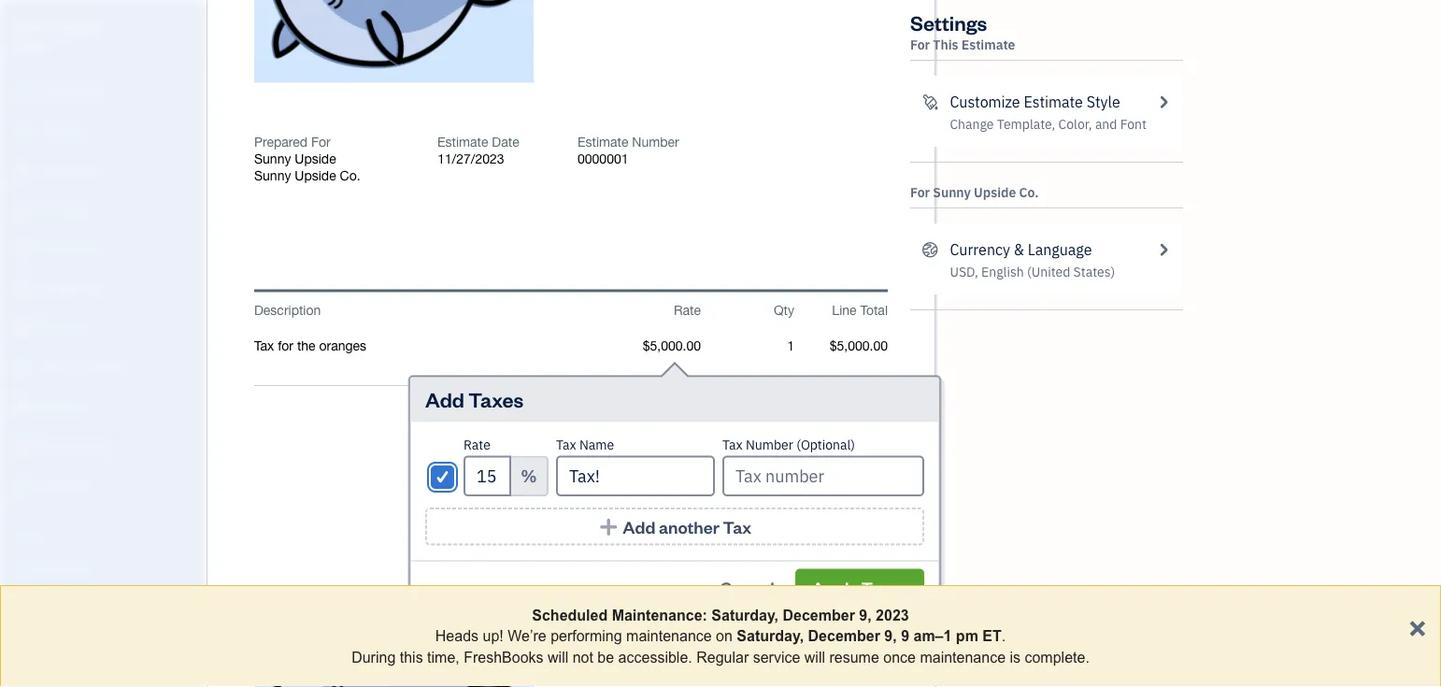 Task type: locate. For each thing, give the bounding box(es) containing it.
add right "plus" icon on the left
[[623, 516, 656, 538]]

members
[[46, 561, 95, 577]]

estimate right 'this'
[[962, 36, 1016, 53]]

add another tax button
[[425, 508, 925, 546]]

Line Total (USD) text field
[[829, 338, 888, 354]]

money image
[[12, 397, 35, 416]]

total for line
[[861, 302, 888, 318]]

plus image
[[598, 517, 620, 536]]

1 vertical spatial sunny
[[254, 168, 291, 183]]

1 vertical spatial number
[[746, 436, 794, 453]]

time,
[[427, 649, 460, 665]]

1 horizontal spatial will
[[805, 649, 826, 665]]

will left 'not'
[[548, 649, 569, 665]]

total right line
[[861, 302, 888, 318]]

add
[[425, 386, 465, 413], [623, 516, 656, 538]]

up!
[[483, 628, 504, 645]]

taxes inside button
[[862, 577, 908, 599]]

0 horizontal spatial co.
[[340, 168, 360, 183]]

0 vertical spatial sunny
[[254, 151, 291, 166]]

will
[[548, 649, 569, 665], [805, 649, 826, 665]]

client image
[[12, 122, 35, 141]]

rate for qty
[[674, 302, 701, 318]]

0 horizontal spatial add
[[425, 386, 465, 413]]

0 vertical spatial maintenance
[[626, 628, 712, 645]]

0 vertical spatial number
[[632, 134, 679, 149]]

pm
[[956, 628, 979, 645]]

bank
[[14, 631, 41, 646]]

0 horizontal spatial number
[[632, 134, 679, 149]]

0 vertical spatial add
[[425, 386, 465, 413]]

line total
[[832, 302, 888, 318]]

qty
[[774, 302, 795, 318]]

scheduled
[[532, 607, 608, 624]]

for up the sunny upside sunny upside co.
[[311, 134, 331, 149]]

1 vertical spatial maintenance
[[920, 649, 1006, 665]]

number
[[632, 134, 679, 149], [746, 436, 794, 453]]

estimate for estimate date
[[438, 134, 488, 149]]

estimate up estimate date in mm/dd/yyyy format "text box"
[[438, 134, 488, 149]]

&
[[1014, 240, 1025, 259]]

0 vertical spatial taxes
[[469, 386, 524, 413]]

estimate down "add another tax"
[[641, 540, 692, 556]]

december down apply on the right of page
[[783, 607, 855, 624]]

total left (
[[695, 540, 723, 556]]

tax name
[[556, 436, 614, 453]]

heads
[[436, 628, 479, 645]]

Tax Rate (Percentage) text field
[[464, 456, 511, 497]]

2 chevronright image from the top
[[1155, 238, 1172, 261]]

oranges
[[50, 17, 103, 35]]

add inside button
[[623, 516, 656, 538]]

0 vertical spatial for
[[911, 36, 930, 53]]

0 horizontal spatial and
[[45, 596, 65, 611]]

1 horizontal spatial total
[[861, 302, 888, 318]]

on
[[716, 628, 733, 645]]

cancel
[[720, 577, 775, 599]]

0 horizontal spatial rate
[[464, 436, 491, 453]]

et
[[983, 628, 1002, 645]]

sunny
[[254, 151, 291, 166], [254, 168, 291, 183], [933, 184, 971, 201]]

taxes
[[469, 386, 524, 413], [862, 577, 908, 599]]

.
[[1002, 628, 1006, 645]]

0 horizontal spatial total
[[695, 540, 723, 556]]

× button
[[1409, 609, 1427, 644]]

taxes for add taxes
[[469, 386, 524, 413]]

1 vertical spatial saturday,
[[737, 628, 804, 645]]

0 vertical spatial total
[[861, 302, 888, 318]]

style
[[1087, 92, 1121, 112]]

1 chevronright image from the top
[[1155, 91, 1172, 113]]

0 vertical spatial upside
[[295, 151, 336, 166]]

add for add taxes
[[425, 386, 465, 413]]

1 vertical spatial rate
[[464, 436, 491, 453]]

1 horizontal spatial co.
[[1020, 184, 1039, 201]]

estimate total ( usd )
[[641, 540, 760, 556]]

chevronright image
[[1155, 91, 1172, 113], [1155, 238, 1172, 261]]

items
[[14, 596, 43, 611]]

estimate up the enter an estimate # text field
[[578, 134, 629, 149]]

customize estimate style
[[950, 92, 1121, 112]]

payment image
[[12, 240, 35, 259]]

am–1
[[914, 628, 952, 645]]

1 vertical spatial upside
[[295, 168, 336, 183]]

apply
[[812, 577, 859, 599]]

paintbrush image
[[922, 91, 939, 113]]

Notes text field
[[254, 616, 888, 633]]

1 vertical spatial taxes
[[862, 577, 908, 599]]

1 horizontal spatial number
[[746, 436, 794, 453]]

0 horizontal spatial taxes
[[469, 386, 524, 413]]

Estimate date in MM/DD/YYYY format text field
[[438, 151, 550, 167]]

1 horizontal spatial add
[[623, 516, 656, 538]]

taxes up the 2023
[[862, 577, 908, 599]]

add another tax
[[623, 516, 752, 538]]

0 vertical spatial chevronright image
[[1155, 91, 1172, 113]]

ruby oranges owner
[[15, 17, 103, 52]]

0 horizontal spatial will
[[548, 649, 569, 665]]

1 horizontal spatial 9,
[[885, 628, 897, 645]]

and
[[1096, 115, 1118, 133], [45, 596, 65, 611]]

and inside items and services link
[[45, 596, 65, 611]]

rate
[[674, 302, 701, 318], [464, 436, 491, 453]]

rate up item rate (usd) text field
[[674, 302, 701, 318]]

9, left the 2023
[[859, 607, 872, 624]]

1 vertical spatial total
[[695, 540, 723, 556]]

items and services
[[14, 596, 113, 611]]

for left 'this'
[[911, 36, 930, 53]]

1 vertical spatial chevronright image
[[1155, 238, 1172, 261]]

maintenance down 'maintenance:'
[[626, 628, 712, 645]]

check image
[[434, 468, 451, 486]]

(optional)
[[797, 436, 855, 453]]

and down style
[[1096, 115, 1118, 133]]

taxes down enter an item description text field
[[469, 386, 524, 413]]

upside
[[295, 151, 336, 166], [295, 168, 336, 183], [974, 184, 1017, 201]]

estimate for estimate total ( usd )
[[641, 540, 692, 556]]

1 horizontal spatial rate
[[674, 302, 701, 318]]

regular
[[697, 649, 749, 665]]

1 will from the left
[[548, 649, 569, 665]]

cancel button
[[703, 569, 792, 607]]

tax for tax name
[[556, 436, 576, 453]]

december up the resume
[[808, 628, 881, 645]]

estimate
[[962, 36, 1016, 53], [1024, 92, 1083, 112], [438, 134, 488, 149], [578, 134, 629, 149], [641, 540, 692, 556]]

saturday,
[[712, 607, 779, 624], [737, 628, 804, 645]]

report image
[[12, 476, 35, 495]]

dashboard image
[[12, 83, 35, 102]]

2 vertical spatial for
[[911, 184, 930, 201]]

change template, color, and font
[[950, 115, 1147, 133]]

co.
[[340, 168, 360, 183], [1020, 184, 1039, 201]]

2 will from the left
[[805, 649, 826, 665]]

saturday, down cancel 'button'
[[712, 607, 779, 624]]

currencyandlanguage image
[[922, 238, 939, 261]]

maintenance down pm
[[920, 649, 1006, 665]]

1 horizontal spatial maintenance
[[920, 649, 1006, 665]]

chart image
[[12, 437, 35, 455]]

0 vertical spatial 9,
[[859, 607, 872, 624]]

1 vertical spatial and
[[45, 596, 65, 611]]

saturday, up the service
[[737, 628, 804, 645]]

total
[[861, 302, 888, 318], [695, 540, 723, 556]]

1 horizontal spatial and
[[1096, 115, 1118, 133]]

taxes for apply taxes
[[862, 577, 908, 599]]

2023
[[876, 607, 909, 624]]

during
[[352, 649, 396, 665]]

will right the service
[[805, 649, 826, 665]]

apply taxes
[[812, 577, 908, 599]]

currency & language
[[950, 240, 1092, 259]]

and right items
[[45, 596, 65, 611]]

be
[[598, 649, 614, 665]]

0 vertical spatial co.
[[340, 168, 360, 183]]

1 horizontal spatial taxes
[[862, 577, 908, 599]]

1 vertical spatial co.
[[1020, 184, 1039, 201]]

1 vertical spatial for
[[311, 134, 331, 149]]

0 vertical spatial rate
[[674, 302, 701, 318]]

for
[[911, 36, 930, 53], [311, 134, 331, 149], [911, 184, 930, 201]]

co. inside the sunny upside sunny upside co.
[[340, 168, 360, 183]]

for up currencyandlanguage image
[[911, 184, 930, 201]]

tax
[[556, 436, 576, 453], [723, 436, 743, 453], [741, 504, 760, 519], [723, 516, 752, 538]]

color,
[[1059, 115, 1093, 133]]

1 vertical spatial add
[[623, 516, 656, 538]]

rate up tax rate (percentage) text box at left
[[464, 436, 491, 453]]

Enter an Estimate # text field
[[578, 151, 629, 167]]

9, left 9
[[885, 628, 897, 645]]

Tax number text field
[[723, 456, 925, 497]]

add down enter an item description text field
[[425, 386, 465, 413]]

name
[[580, 436, 614, 453]]

for inside the settings for this estimate
[[911, 36, 930, 53]]



Task type: vqa. For each thing, say whether or not it's contained in the screenshot.
right "You"
no



Task type: describe. For each thing, give the bounding box(es) containing it.
this
[[933, 36, 959, 53]]

timer image
[[12, 358, 35, 377]]

number for estimate
[[632, 134, 679, 149]]

not
[[573, 649, 594, 665]]

2 vertical spatial upside
[[974, 184, 1017, 201]]

Item Quantity text field
[[768, 338, 795, 354]]

1 vertical spatial december
[[808, 628, 881, 645]]

we're
[[508, 628, 547, 645]]

0 vertical spatial december
[[783, 607, 855, 624]]

(united
[[1027, 263, 1071, 280]]

for sunny upside co.
[[911, 184, 1039, 201]]

rate for tax name
[[464, 436, 491, 453]]

settings for this estimate
[[911, 9, 1016, 53]]

is
[[1010, 649, 1021, 665]]

estimate number
[[578, 134, 679, 149]]

apps
[[14, 527, 42, 542]]

5,000.00
[[837, 466, 888, 482]]

(
[[726, 540, 730, 556]]

team members link
[[5, 553, 200, 586]]

apps link
[[5, 519, 200, 552]]

template,
[[997, 115, 1056, 133]]

maintenance:
[[612, 607, 708, 624]]

subtotal
[[711, 466, 760, 482]]

services
[[67, 596, 113, 611]]

tax for tax number (optional)
[[723, 436, 743, 453]]

scheduled maintenance: saturday, december 9, 2023 heads up! we're performing maintenance on saturday, december 9, 9 am–1 pm et . during this time, freshbooks will not be accessible. regular service will resume once maintenance is complete.
[[352, 607, 1090, 665]]

this
[[400, 649, 423, 665]]

another
[[659, 516, 720, 538]]

sunny upside sunny upside co.
[[254, 151, 360, 183]]

ruby
[[15, 17, 47, 35]]

for for settings
[[911, 36, 930, 53]]

add taxes
[[425, 386, 524, 413]]

english
[[982, 263, 1024, 280]]

1 vertical spatial 9,
[[885, 628, 897, 645]]

usd, english (united states)
[[950, 263, 1116, 280]]

0 horizontal spatial maintenance
[[626, 628, 712, 645]]

invoice image
[[12, 201, 35, 220]]

0 vertical spatial and
[[1096, 115, 1118, 133]]

settings
[[911, 9, 988, 36]]

font
[[1121, 115, 1147, 133]]

performing
[[551, 628, 622, 645]]

currency
[[950, 240, 1011, 259]]

tax for tax
[[741, 504, 760, 519]]

total for estimate
[[695, 540, 723, 556]]

resume
[[830, 649, 880, 665]]

× dialog
[[0, 585, 1442, 687]]

line
[[832, 302, 857, 318]]

Enter an Item Description text field
[[254, 358, 608, 373]]

usd,
[[950, 263, 979, 280]]

Tax name text field
[[556, 456, 715, 497]]

bank connections
[[14, 631, 110, 646]]

Item Rate (USD) text field
[[642, 338, 701, 354]]

estimate image
[[12, 162, 35, 180]]

$5,000.00
[[830, 540, 888, 556]]

project image
[[12, 319, 35, 338]]

number for tax
[[746, 436, 794, 453]]

service
[[753, 649, 801, 665]]

0 horizontal spatial 9,
[[859, 607, 872, 624]]

accessible.
[[619, 649, 693, 665]]

change
[[950, 115, 994, 133]]

items and services link
[[5, 588, 200, 621]]

bank connections link
[[5, 623, 200, 655]]

for for prepared
[[311, 134, 331, 149]]

9
[[901, 628, 910, 645]]

team
[[14, 561, 44, 577]]

freshbooks
[[464, 649, 544, 665]]

estimate up change template, color, and font
[[1024, 92, 1083, 112]]

description
[[254, 302, 321, 318]]

Enter an Item Name text field
[[254, 337, 608, 354]]

date
[[492, 134, 519, 149]]

usd
[[730, 540, 757, 556]]

prepared for
[[254, 134, 331, 149]]

language
[[1028, 240, 1092, 259]]

customize
[[950, 92, 1021, 112]]

)
[[757, 540, 760, 556]]

expense image
[[12, 280, 35, 298]]

prepared
[[254, 134, 308, 149]]

add for add another tax
[[623, 516, 656, 538]]

main element
[[0, 0, 252, 687]]

×
[[1409, 609, 1427, 644]]

team members
[[14, 561, 95, 577]]

tax number (optional)
[[723, 436, 855, 453]]

states)
[[1074, 263, 1116, 280]]

connections
[[43, 631, 110, 646]]

chevronright image for style
[[1155, 91, 1172, 113]]

once
[[884, 649, 916, 665]]

chevronright image for language
[[1155, 238, 1172, 261]]

0 vertical spatial saturday,
[[712, 607, 779, 624]]

complete.
[[1025, 649, 1090, 665]]

estimate inside the settings for this estimate
[[962, 36, 1016, 53]]

apply taxes button
[[795, 569, 925, 607]]

estimate date
[[438, 134, 519, 149]]

owner
[[15, 37, 52, 52]]

0.00
[[863, 504, 888, 519]]

2 vertical spatial sunny
[[933, 184, 971, 201]]

tax inside button
[[723, 516, 752, 538]]

estimate for estimate number
[[578, 134, 629, 149]]



